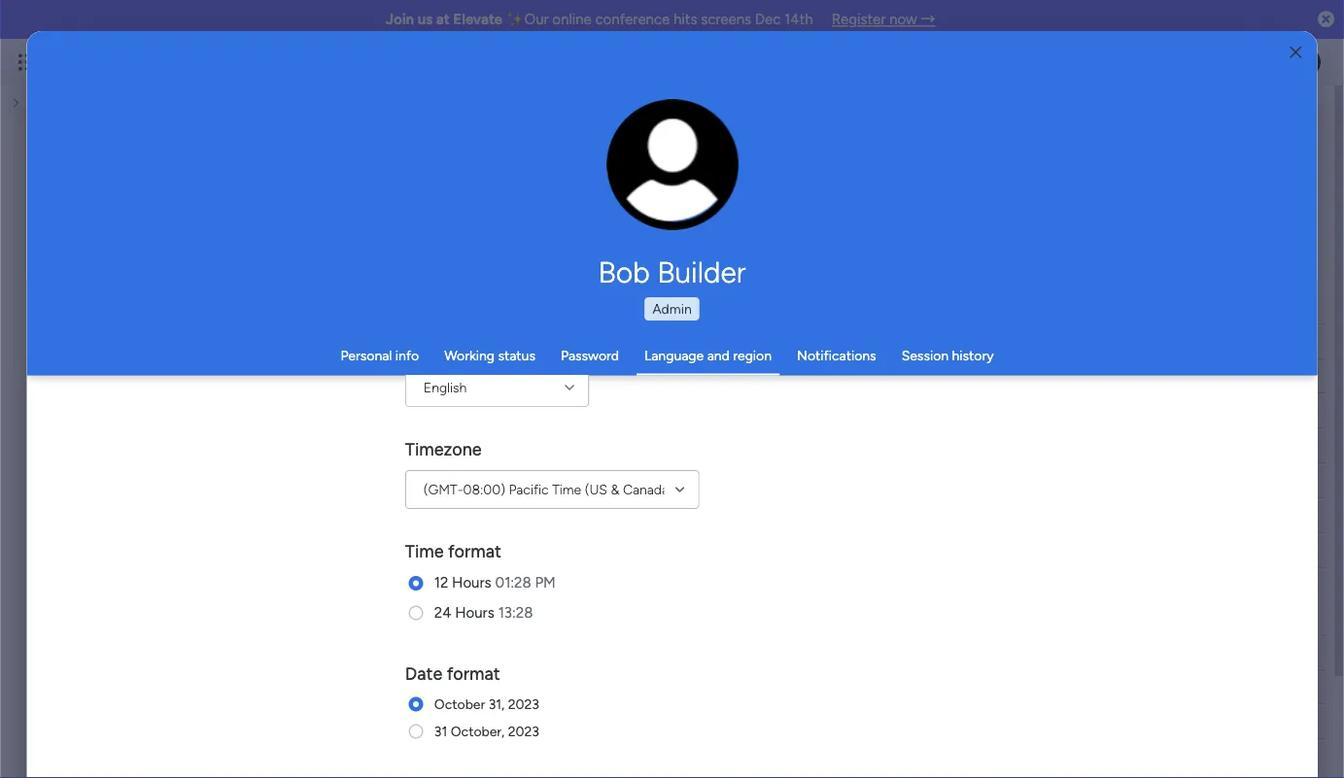 Task type: describe. For each thing, give the bounding box(es) containing it.
manage
[[79, 143, 127, 160]]

notifications link
[[797, 347, 876, 364]]

owners,
[[297, 143, 344, 160]]

october 31, 2023
[[434, 696, 539, 713]]

your
[[578, 143, 605, 160]]

language
[[644, 347, 704, 364]]

our
[[524, 11, 549, 28]]

2 of from the left
[[521, 143, 534, 160]]

hours for 24 hours
[[455, 604, 494, 621]]

track
[[487, 143, 517, 160]]

keep
[[454, 143, 483, 160]]

13:28
[[498, 604, 533, 621]]

oct
[[608, 473, 630, 488]]

pacific
[[508, 482, 548, 498]]

register now → link
[[832, 11, 935, 28]]

v2 overdue deadline image
[[564, 472, 579, 490]]

change
[[631, 175, 675, 190]]

due date
[[597, 333, 653, 350]]

31 october, 2023
[[434, 724, 539, 740]]

at
[[436, 11, 450, 28]]

join
[[385, 11, 414, 28]]

0 horizontal spatial date
[[405, 663, 442, 684]]

owner
[[488, 333, 529, 350]]

1 vertical spatial time
[[405, 541, 443, 562]]

timelines
[[370, 143, 425, 160]]

24 hours 13:28
[[434, 604, 533, 621]]

working status
[[444, 347, 535, 364]]

admin
[[652, 301, 692, 317]]

hits
[[673, 11, 697, 28]]

12 hours 01:28 pm
[[434, 574, 555, 592]]

see more
[[668, 142, 726, 159]]

Due Date field
[[592, 331, 658, 352]]

see
[[668, 142, 691, 159]]

nov
[[607, 369, 631, 384]]

close image
[[1290, 45, 1302, 60]]

0 vertical spatial time
[[552, 482, 581, 498]]

info
[[395, 347, 419, 364]]

region
[[733, 347, 772, 364]]

type
[[155, 143, 183, 160]]

timezone
[[405, 439, 481, 460]]

12
[[434, 574, 448, 592]]

see more link
[[666, 141, 728, 160]]

working
[[444, 347, 495, 364]]

language and region
[[644, 347, 772, 364]]

due
[[597, 333, 621, 350]]

personal
[[341, 347, 392, 364]]

24
[[434, 604, 451, 621]]

01:28
[[495, 574, 531, 592]]

personal info link
[[341, 347, 419, 364]]

status
[[498, 347, 535, 364]]

10
[[633, 473, 646, 488]]

time format
[[405, 541, 501, 562]]

(us
[[584, 482, 607, 498]]

project
[[609, 143, 653, 160]]

join us at elevate ✨ our online conference hits screens dec 14th
[[385, 11, 813, 28]]

(gmt-08:00) pacific time (us & canada)
[[423, 482, 673, 498]]

1 of from the left
[[187, 143, 199, 160]]

profile
[[678, 175, 714, 190]]

where
[[537, 143, 575, 160]]

(gmt-
[[423, 482, 463, 498]]

2023 for october 31, 2023
[[508, 696, 539, 713]]

Status field
[[733, 331, 782, 352]]

2023 for 31 october, 2023
[[508, 724, 539, 740]]



Task type: vqa. For each thing, say whether or not it's contained in the screenshot.
Hide popup button
no



Task type: locate. For each thing, give the bounding box(es) containing it.
password link
[[561, 347, 619, 364]]

screens
[[701, 11, 751, 28]]

and
[[428, 143, 451, 160], [707, 347, 730, 364]]

1 vertical spatial 2023
[[508, 724, 539, 740]]

and up "not"
[[707, 347, 730, 364]]

conference
[[595, 11, 670, 28]]

of right "type"
[[187, 143, 199, 160]]

hours for 12 hours
[[452, 574, 491, 592]]

not
[[721, 369, 745, 385]]

bob builder image
[[1290, 47, 1321, 78]]

1 horizontal spatial and
[[707, 347, 730, 364]]

stands.
[[656, 143, 699, 160]]

date format
[[405, 663, 500, 684]]

08:00)
[[463, 482, 505, 498]]

elevate
[[453, 11, 503, 28]]

bob builder button
[[405, 255, 939, 290]]

session history
[[901, 347, 994, 364]]

hours right 12
[[452, 574, 491, 592]]

2023 right "31,"
[[508, 696, 539, 713]]

0 horizontal spatial and
[[428, 143, 451, 160]]

bob builder
[[598, 255, 746, 290]]

change profile picture button
[[606, 99, 739, 231]]

0 vertical spatial format
[[448, 541, 501, 562]]

14
[[634, 369, 647, 384]]

us
[[418, 11, 433, 28]]

personal info
[[341, 347, 419, 364]]

select product image
[[17, 52, 37, 72]]

register
[[832, 11, 886, 28]]

register now →
[[832, 11, 935, 28]]

pm
[[535, 574, 555, 592]]

session
[[901, 347, 949, 364]]

assign
[[253, 143, 294, 160]]

online
[[552, 11, 592, 28]]

date inside the due date field
[[624, 333, 653, 350]]

set
[[348, 143, 367, 160]]

0 vertical spatial hours
[[452, 574, 491, 592]]

&
[[610, 482, 619, 498]]

format for time format
[[448, 541, 501, 562]]

→
[[921, 11, 935, 28]]

change profile picture
[[631, 175, 714, 207]]

of right track
[[521, 143, 534, 160]]

2023 down october 31, 2023 in the left bottom of the page
[[508, 724, 539, 740]]

english
[[423, 379, 466, 396]]

working status link
[[444, 347, 535, 364]]

1 horizontal spatial time
[[552, 482, 581, 498]]

0 horizontal spatial of
[[187, 143, 199, 160]]

2023
[[508, 696, 539, 713], [508, 724, 539, 740]]

canada)
[[623, 482, 673, 498]]

and left keep
[[428, 143, 451, 160]]

not started
[[721, 369, 794, 385]]

1 2023 from the top
[[508, 696, 539, 713]]

bob
[[598, 255, 650, 290]]

picture
[[653, 191, 692, 207]]

october
[[434, 696, 485, 713]]

time up 12
[[405, 541, 443, 562]]

more
[[694, 142, 726, 159]]

dec
[[755, 11, 781, 28]]

hours right 24
[[455, 604, 494, 621]]

manage any type of project. assign owners, set timelines and keep track of where your project stands.
[[79, 143, 699, 160]]

now
[[889, 11, 917, 28]]

Owner field
[[483, 331, 534, 352]]

project.
[[203, 143, 250, 160]]

date up october
[[405, 663, 442, 684]]

of
[[187, 143, 199, 160], [521, 143, 534, 160]]

✨
[[506, 11, 521, 28]]

time left (us
[[552, 482, 581, 498]]

0 horizontal spatial time
[[405, 541, 443, 562]]

session history link
[[901, 347, 994, 364]]

1 vertical spatial hours
[[455, 604, 494, 621]]

status
[[738, 333, 777, 350]]

2 2023 from the top
[[508, 724, 539, 740]]

0 vertical spatial and
[[428, 143, 451, 160]]

nov 14
[[607, 369, 647, 384]]

started
[[748, 369, 794, 385]]

31
[[434, 724, 447, 740]]

any
[[130, 143, 152, 160]]

0 vertical spatial date
[[624, 333, 653, 350]]

format for date format
[[446, 663, 500, 684]]

oct 10
[[608, 473, 646, 488]]

0 vertical spatial 2023
[[508, 696, 539, 713]]

1 vertical spatial date
[[405, 663, 442, 684]]

format up 12 hours 01:28 pm
[[448, 541, 501, 562]]

format up october 31, 2023 in the left bottom of the page
[[446, 663, 500, 684]]

1 horizontal spatial date
[[624, 333, 653, 350]]

october,
[[450, 724, 504, 740]]

14th
[[784, 11, 813, 28]]

1 vertical spatial format
[[446, 663, 500, 684]]

builder
[[657, 255, 746, 290]]

notifications
[[797, 347, 876, 364]]

date right "due"
[[624, 333, 653, 350]]

1 horizontal spatial of
[[521, 143, 534, 160]]

1 vertical spatial and
[[707, 347, 730, 364]]

31,
[[488, 696, 504, 713]]

time
[[552, 482, 581, 498], [405, 541, 443, 562]]

work
[[149, 368, 180, 385]]

history
[[952, 347, 994, 364]]

language and region link
[[644, 347, 772, 364]]

password
[[561, 347, 619, 364]]



